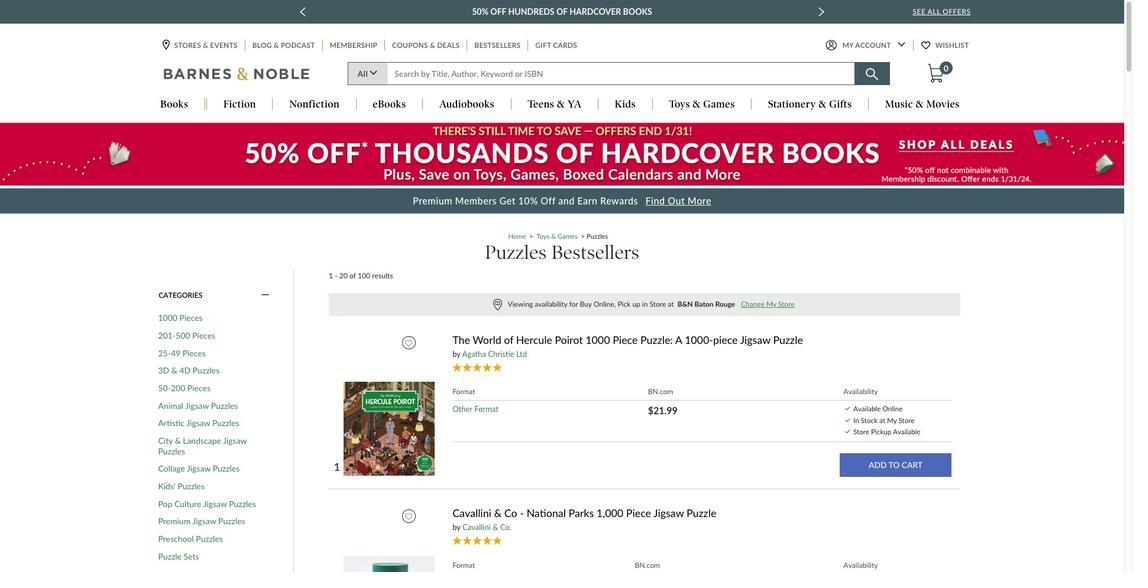 Task type: describe. For each thing, give the bounding box(es) containing it.
teens & ya
[[528, 98, 582, 110]]

50%
[[472, 7, 488, 17]]

premium for premium members get 10% off and earn rewards find out more
[[413, 195, 452, 207]]

1 horizontal spatial store
[[778, 300, 795, 308]]

books inside button
[[160, 98, 188, 110]]

and
[[558, 195, 575, 207]]

kids
[[615, 98, 636, 110]]

1000 inside the world of hercule poirot 1000 piece puzzle: a 1000-piece jigsaw puzzle by agatha christie ltd
[[586, 333, 610, 346]]

toys & games inside 'button'
[[669, 98, 735, 110]]

store pickup available
[[853, 428, 920, 436]]

deals
[[437, 41, 460, 50]]

jigsaw inside cavallini & co - national parks 1,000 piece jigsaw puzzle by cavallini & co.
[[654, 507, 684, 520]]

fiction button
[[207, 98, 272, 111]]

201-500 pieces
[[158, 331, 215, 341]]

50-200 pieces link
[[158, 383, 211, 394]]

preschool
[[158, 534, 194, 544]]

cavallini & co. link
[[462, 523, 511, 532]]

jigsaw up artistic jigsaw puzzles
[[185, 401, 209, 411]]

results
[[372, 272, 393, 280]]

audiobooks
[[439, 98, 494, 110]]

animal jigsaw puzzles link
[[158, 401, 238, 411]]

by inside cavallini & co - national parks 1,000 piece jigsaw puzzle by cavallini & co.
[[453, 523, 461, 532]]

preschool puzzles
[[158, 534, 223, 544]]

for
[[569, 300, 578, 308]]

world
[[473, 333, 501, 346]]

1 vertical spatial format
[[474, 405, 498, 414]]

toys & games link
[[537, 232, 578, 240]]

none submit inside puzzles bestsellers main content
[[840, 454, 951, 477]]

20
[[339, 272, 348, 280]]

gift
[[535, 41, 551, 50]]

music & movies button
[[869, 98, 976, 111]]

0 vertical spatial format
[[453, 388, 475, 396]]

membership
[[330, 41, 377, 50]]

0 horizontal spatial store
[[650, 300, 666, 308]]

pieces for 200
[[187, 383, 211, 393]]

50% off hundreds of hardcover books
[[472, 7, 652, 17]]

premium for premium jigsaw puzzles
[[158, 516, 191, 526]]

other format
[[453, 405, 498, 414]]

2 availability from the top
[[843, 561, 878, 570]]

puzzles right 4d
[[193, 366, 220, 376]]

premium jigsaw puzzles
[[158, 516, 245, 526]]

1,000
[[597, 507, 623, 520]]

49
[[171, 348, 180, 358]]

artistic jigsaw puzzles link
[[158, 418, 239, 429]]

pieces up 201-500 pieces
[[180, 313, 203, 323]]

rewards
[[600, 195, 638, 207]]

blog
[[252, 41, 272, 50]]

buy
[[580, 300, 592, 308]]

my inside "region"
[[766, 300, 776, 308]]

wishlist link
[[921, 40, 970, 51]]

off inside puzzles bestsellers main content
[[541, 195, 556, 207]]

stores
[[174, 41, 201, 50]]

poirot
[[555, 333, 583, 346]]

music
[[885, 98, 913, 110]]

see all offers link
[[913, 7, 971, 16]]

1 - 20 of 100 results
[[329, 272, 393, 280]]

2 horizontal spatial store
[[853, 428, 869, 436]]

games inside 'button'
[[703, 98, 735, 110]]

blog & podcast
[[252, 41, 315, 50]]

10%
[[518, 195, 538, 207]]

co
[[504, 507, 517, 520]]

1 availability from the top
[[843, 388, 878, 396]]

100
[[358, 272, 370, 280]]

viewing availability for buy online, pick up in store at b&n baton rouge change my store
[[508, 300, 795, 308]]

0 vertical spatial cavallini
[[453, 507, 491, 520]]

offers
[[943, 7, 971, 16]]

4d
[[179, 366, 191, 376]]

toys inside puzzles bestsellers main content
[[537, 232, 550, 240]]

piece inside cavallini & co - national parks 1,000 piece jigsaw puzzle by cavallini & co.
[[626, 507, 651, 520]]

city & landscape jigsaw puzzles
[[158, 436, 247, 456]]

up
[[632, 300, 640, 308]]

puzzles down home link
[[485, 241, 547, 264]]

puzzles up city & landscape jigsaw puzzles link
[[212, 418, 239, 428]]

by inside the world of hercule poirot 1000 piece puzzle: a 1000-piece jigsaw puzzle by agatha christie ltd
[[453, 350, 461, 359]]

1 vertical spatial available
[[893, 428, 920, 436]]

50% off hundreds of hardcover books link
[[472, 5, 652, 19]]

jigsaw down pop culture jigsaw puzzles link
[[192, 516, 216, 526]]

ya
[[568, 98, 582, 110]]

collage
[[158, 464, 185, 474]]

& inside 'button'
[[693, 98, 701, 110]]

previous slide / item image
[[300, 7, 306, 17]]

off inside 50% off hundreds of hardcover books link
[[490, 7, 506, 17]]

1 vertical spatial cavallini
[[462, 523, 491, 532]]

online,
[[594, 300, 616, 308]]

puzzles bestsellers main content
[[0, 123, 1124, 572]]

& inside city & landscape jigsaw puzzles
[[175, 436, 181, 446]]

out
[[668, 195, 685, 207]]

25-49 pieces
[[158, 348, 206, 358]]

cards
[[553, 41, 577, 50]]

events
[[210, 41, 238, 50]]

hardcover
[[570, 7, 621, 17]]

teens & ya button
[[511, 98, 598, 111]]

kids button
[[598, 98, 652, 111]]

my inside dropdown button
[[843, 41, 854, 50]]

artistic
[[158, 418, 185, 428]]

gifts
[[829, 98, 852, 110]]

my store
[[887, 416, 915, 425]]

coupons & deals link
[[391, 40, 461, 51]]

national
[[527, 507, 566, 520]]

0 vertical spatial available
[[853, 405, 881, 413]]

region inside puzzles bestsellers main content
[[329, 293, 960, 316]]

animal jigsaw puzzles
[[158, 401, 238, 411]]

1 vertical spatial bn.com
[[635, 561, 660, 570]]

down arrow image
[[898, 42, 905, 47]]

minus image
[[261, 290, 269, 301]]

logo image
[[164, 67, 310, 84]]

categories
[[159, 291, 202, 300]]

0 horizontal spatial bestsellers
[[475, 41, 521, 50]]

201-
[[158, 331, 176, 341]]

stores & events link
[[162, 40, 239, 51]]

coupons & deals
[[392, 41, 460, 50]]

of for 20
[[350, 272, 356, 280]]

cavallini & co - national parks 1,000 piece jigsaw puzzle image
[[343, 556, 437, 572]]

puzzles down earn
[[587, 232, 608, 240]]

pickup
[[871, 428, 891, 436]]

1000 pieces
[[158, 313, 203, 323]]

pop culture jigsaw puzzles link
[[158, 499, 256, 509]]

stationery & gifts button
[[752, 98, 868, 111]]

earn
[[577, 195, 598, 207]]

nonfiction
[[289, 98, 339, 110]]

jigsaw inside city & landscape jigsaw puzzles
[[223, 436, 247, 446]]

agatha christie ltd link
[[462, 350, 527, 359]]

search image
[[866, 68, 878, 81]]

check image for available online
[[845, 407, 850, 411]]

puzzle:
[[640, 333, 673, 346]]

puzzles up culture
[[178, 481, 205, 491]]

jigsaw inside the world of hercule poirot 1000 piece puzzle: a 1000-piece jigsaw puzzle by agatha christie ltd
[[740, 333, 770, 346]]

ltd
[[516, 350, 527, 359]]

landscape
[[183, 436, 221, 446]]



Task type: locate. For each thing, give the bounding box(es) containing it.
0 button
[[927, 62, 953, 84]]

gift cards link
[[534, 40, 578, 51]]

0 vertical spatial bn.com
[[648, 388, 673, 396]]

check image up check icon
[[845, 407, 850, 411]]

1 vertical spatial 1000
[[586, 333, 610, 346]]

my
[[843, 41, 854, 50], [766, 300, 776, 308]]

jigsaw down city & landscape jigsaw puzzles
[[187, 464, 211, 474]]

piece inside the world of hercule poirot 1000 piece puzzle: a 1000-piece jigsaw puzzle by agatha christie ltd
[[613, 333, 638, 346]]

Search by Title, Author, Keyword or ISBN text field
[[387, 62, 855, 85]]

0 horizontal spatial 1000
[[158, 313, 177, 323]]

1 vertical spatial puzzle
[[687, 507, 716, 520]]

1 vertical spatial of
[[350, 272, 356, 280]]

gift cards
[[535, 41, 577, 50]]

in stock at my store
[[853, 416, 915, 425]]

puzzles down city at the bottom of page
[[158, 446, 185, 456]]

available
[[853, 405, 881, 413], [893, 428, 920, 436]]

collage jigsaw puzzles
[[158, 464, 240, 474]]

audiobooks button
[[423, 98, 511, 111]]

1 vertical spatial toys & games
[[537, 232, 578, 240]]

jigsaw right piece
[[740, 333, 770, 346]]

50-200 pieces
[[158, 383, 211, 393]]

pieces up 3d & 4d puzzles
[[183, 348, 206, 358]]

games inside puzzles bestsellers main content
[[558, 232, 578, 240]]

other
[[453, 405, 472, 414]]

at inside "region"
[[668, 300, 674, 308]]

1 vertical spatial books
[[160, 98, 188, 110]]

- inside cavallini & co - national parks 1,000 piece jigsaw puzzle by cavallini & co.
[[520, 507, 524, 520]]

1 vertical spatial my
[[766, 300, 776, 308]]

puzzles down city & landscape jigsaw puzzles link
[[213, 464, 240, 474]]

0 horizontal spatial toys & games
[[537, 232, 578, 240]]

availability
[[843, 388, 878, 396], [843, 561, 878, 570]]

pieces up animal jigsaw puzzles
[[187, 383, 211, 393]]

format right other
[[474, 405, 498, 414]]

off right 50%
[[490, 7, 506, 17]]

1 horizontal spatial -
[[520, 507, 524, 520]]

my right "change"
[[766, 300, 776, 308]]

membership link
[[329, 40, 379, 51]]

1 vertical spatial bestsellers
[[551, 241, 639, 264]]

1 horizontal spatial of
[[504, 333, 513, 346]]

puzzle inside cavallini & co - national parks 1,000 piece jigsaw puzzle by cavallini & co.
[[687, 507, 716, 520]]

sets
[[184, 552, 199, 562]]

cart image
[[928, 64, 944, 83]]

available down my store
[[893, 428, 920, 436]]

bestsellers down toys & games link on the top
[[551, 241, 639, 264]]

bestsellers down 50%
[[475, 41, 521, 50]]

0 horizontal spatial at
[[668, 300, 674, 308]]

of inside the world of hercule poirot 1000 piece puzzle: a 1000-piece jigsaw puzzle by agatha christie ltd
[[504, 333, 513, 346]]

2 by from the top
[[453, 523, 461, 532]]

1 horizontal spatial books
[[623, 7, 652, 17]]

1 vertical spatial check image
[[845, 430, 850, 434]]

2 vertical spatial puzzle
[[158, 552, 182, 562]]

0 vertical spatial toys & games
[[669, 98, 735, 110]]

&
[[203, 41, 208, 50], [274, 41, 279, 50], [430, 41, 435, 50], [557, 98, 565, 110], [693, 98, 701, 110], [819, 98, 827, 110], [916, 98, 924, 110], [551, 232, 556, 240], [171, 366, 177, 376], [175, 436, 181, 446], [494, 507, 502, 520], [493, 523, 498, 532]]

of right the hundreds
[[556, 7, 568, 17]]

1000-
[[685, 333, 713, 346]]

1 vertical spatial at
[[879, 416, 885, 425]]

toys & games
[[669, 98, 735, 110], [537, 232, 578, 240]]

podcast
[[281, 41, 315, 50]]

check image
[[845, 407, 850, 411], [845, 430, 850, 434]]

1 horizontal spatial bestsellers
[[551, 241, 639, 264]]

by down the on the left bottom of page
[[453, 350, 461, 359]]

50% off thousans of hardcover books, plus, save on toys, games, boxed calendars and more image
[[0, 123, 1124, 186]]

1 check image from the top
[[845, 407, 850, 411]]

find
[[646, 195, 665, 207]]

stationery & gifts
[[768, 98, 852, 110]]

None submit
[[840, 454, 951, 477]]

artistic jigsaw puzzles
[[158, 418, 239, 428]]

0 vertical spatial bestsellers
[[475, 41, 521, 50]]

check image for store pickup available
[[845, 430, 850, 434]]

in
[[642, 300, 648, 308]]

bopis small image
[[493, 299, 502, 310]]

toys right kids button
[[669, 98, 690, 110]]

the world of hercule poirot 1000 piece puzzle: a 1000-piece jigsaw puzzle by agatha christie ltd
[[453, 333, 803, 359]]

off left 'and'
[[541, 195, 556, 207]]

all
[[928, 7, 941, 16], [357, 69, 368, 79]]

toys & games inside puzzles bestsellers main content
[[537, 232, 578, 240]]

more
[[688, 195, 711, 207]]

piece right 1,000
[[626, 507, 651, 520]]

1 horizontal spatial premium
[[413, 195, 452, 207]]

0
[[944, 63, 949, 73]]

store right in on the right
[[650, 300, 666, 308]]

0 vertical spatial puzzle
[[773, 333, 803, 346]]

of for hundreds
[[556, 7, 568, 17]]

kids'
[[158, 481, 176, 491]]

0 vertical spatial by
[[453, 350, 461, 359]]

0 horizontal spatial my
[[766, 300, 776, 308]]

store down in
[[853, 428, 869, 436]]

puzzles bestsellers
[[485, 241, 639, 264]]

ebooks
[[373, 98, 406, 110]]

0 vertical spatial check image
[[845, 407, 850, 411]]

0 horizontal spatial off
[[490, 7, 506, 17]]

store
[[650, 300, 666, 308], [778, 300, 795, 308], [853, 428, 869, 436]]

next slide / item image
[[819, 7, 824, 17]]

0 horizontal spatial 1
[[329, 272, 333, 280]]

check image down check icon
[[845, 430, 850, 434]]

0 vertical spatial my
[[843, 41, 854, 50]]

jigsaw right 1,000
[[654, 507, 684, 520]]

premium
[[413, 195, 452, 207], [158, 516, 191, 526]]

animal
[[158, 401, 183, 411]]

1 vertical spatial premium
[[158, 516, 191, 526]]

a
[[675, 333, 682, 346]]

2 horizontal spatial puzzle
[[773, 333, 803, 346]]

0 vertical spatial availability
[[843, 388, 878, 396]]

stationery
[[768, 98, 816, 110]]

books
[[623, 7, 652, 17], [160, 98, 188, 110]]

- left the 20
[[335, 272, 337, 280]]

- right co
[[520, 507, 524, 520]]

1 for 1 - 20 of 100 results
[[329, 272, 333, 280]]

user image
[[825, 40, 837, 51]]

format
[[453, 388, 475, 396], [474, 405, 498, 414], [453, 561, 475, 570]]

2 horizontal spatial of
[[556, 7, 568, 17]]

2 check image from the top
[[845, 430, 850, 434]]

available up stock
[[853, 405, 881, 413]]

0 vertical spatial toys
[[669, 98, 690, 110]]

format up other
[[453, 388, 475, 396]]

0 horizontal spatial available
[[853, 405, 881, 413]]

2 vertical spatial format
[[453, 561, 475, 570]]

1 vertical spatial -
[[520, 507, 524, 520]]

pop culture jigsaw puzzles
[[158, 499, 256, 509]]

0 vertical spatial 1
[[329, 272, 333, 280]]

0 vertical spatial 1000
[[158, 313, 177, 323]]

in
[[853, 416, 859, 425]]

50-
[[158, 383, 171, 393]]

& inside button
[[916, 98, 924, 110]]

pieces for 500
[[192, 331, 215, 341]]

0 vertical spatial games
[[703, 98, 735, 110]]

1 vertical spatial toys
[[537, 232, 550, 240]]

jigsaw up premium jigsaw puzzles at the left of the page
[[203, 499, 227, 509]]

puzzle
[[773, 333, 803, 346], [687, 507, 716, 520], [158, 552, 182, 562]]

0 horizontal spatial games
[[558, 232, 578, 240]]

puzzles up artistic jigsaw puzzles
[[211, 401, 238, 411]]

bestsellers
[[475, 41, 521, 50], [551, 241, 639, 264]]

all right see
[[928, 7, 941, 16]]

region containing viewing availability for buy online, pick up in store at
[[329, 293, 960, 316]]

see all offers
[[913, 7, 971, 16]]

region
[[329, 293, 960, 316]]

0 vertical spatial premium
[[413, 195, 452, 207]]

0 vertical spatial of
[[556, 7, 568, 17]]

by left "cavallini & co." link
[[453, 523, 461, 532]]

other format link
[[453, 405, 498, 414]]

puzzle sets
[[158, 552, 199, 562]]

hundreds
[[508, 7, 554, 17]]

1 horizontal spatial toys & games
[[669, 98, 735, 110]]

-
[[335, 272, 337, 280], [520, 507, 524, 520]]

coupons
[[392, 41, 428, 50]]

piece left "puzzle:"
[[613, 333, 638, 346]]

home link
[[508, 232, 526, 240]]

pieces right 500
[[192, 331, 215, 341]]

teens
[[528, 98, 554, 110]]

500
[[176, 331, 190, 341]]

cavallini & co - national parks 1,000 piece jigsaw puzzle by cavallini & co.
[[453, 507, 716, 532]]

1 horizontal spatial puzzle
[[687, 507, 716, 520]]

0 vertical spatial -
[[335, 272, 337, 280]]

2 vertical spatial of
[[504, 333, 513, 346]]

premium left members
[[413, 195, 452, 207]]

puzzles down premium jigsaw puzzles link
[[196, 534, 223, 544]]

0 horizontal spatial all
[[357, 69, 368, 79]]

3d & 4d puzzles
[[158, 366, 220, 376]]

change my store link
[[740, 300, 796, 309]]

1 vertical spatial 1
[[334, 461, 340, 474]]

1 horizontal spatial off
[[541, 195, 556, 207]]

1 vertical spatial by
[[453, 523, 461, 532]]

1 vertical spatial off
[[541, 195, 556, 207]]

all link
[[347, 62, 387, 85]]

1 horizontal spatial all
[[928, 7, 941, 16]]

1 for 1
[[334, 461, 340, 474]]

of up christie
[[504, 333, 513, 346]]

0 horizontal spatial books
[[160, 98, 188, 110]]

toys up puzzles bestsellers
[[537, 232, 550, 240]]

puzzle sets link
[[158, 552, 199, 562]]

city & landscape jigsaw puzzles link
[[158, 436, 256, 457]]

all inside all link
[[357, 69, 368, 79]]

check image
[[845, 419, 850, 422]]

0 vertical spatial all
[[928, 7, 941, 16]]

1 vertical spatial games
[[558, 232, 578, 240]]

all down membership
[[357, 69, 368, 79]]

1 vertical spatial piece
[[626, 507, 651, 520]]

1 vertical spatial all
[[357, 69, 368, 79]]

pieces for 49
[[183, 348, 206, 358]]

at up pickup
[[879, 416, 885, 425]]

the world of hercule poirot 1000 piece puzzle: a 1000-piece jigsaw puzzle image
[[343, 382, 437, 477]]

0 vertical spatial books
[[623, 7, 652, 17]]

my right user icon
[[843, 41, 854, 50]]

co.
[[500, 523, 511, 532]]

of right the 20
[[350, 272, 356, 280]]

1 horizontal spatial my
[[843, 41, 854, 50]]

1 horizontal spatial 1000
[[586, 333, 610, 346]]

0 vertical spatial piece
[[613, 333, 638, 346]]

1 horizontal spatial at
[[879, 416, 885, 425]]

collage jigsaw puzzles link
[[158, 464, 240, 474]]

jigsaw right landscape
[[223, 436, 247, 446]]

0 horizontal spatial -
[[335, 272, 337, 280]]

0 horizontal spatial toys
[[537, 232, 550, 240]]

preschool puzzles link
[[158, 534, 223, 544]]

1 horizontal spatial available
[[893, 428, 920, 436]]

1 by from the top
[[453, 350, 461, 359]]

at
[[668, 300, 674, 308], [879, 416, 885, 425]]

1000 right poirot
[[586, 333, 610, 346]]

0 vertical spatial off
[[490, 7, 506, 17]]

puzzle inside the world of hercule poirot 1000 piece puzzle: a 1000-piece jigsaw puzzle by agatha christie ltd
[[773, 333, 803, 346]]

stores & events
[[174, 41, 238, 50]]

puzzles inside "link"
[[196, 534, 223, 544]]

cavallini up "cavallini & co." link
[[453, 507, 491, 520]]

city
[[158, 436, 173, 446]]

puzzles inside city & landscape jigsaw puzzles
[[158, 446, 185, 456]]

1 horizontal spatial games
[[703, 98, 735, 110]]

members
[[455, 195, 497, 207]]

None field
[[387, 62, 855, 85]]

0 horizontal spatial of
[[350, 272, 356, 280]]

change
[[741, 300, 765, 308]]

culture
[[174, 499, 201, 509]]

format down "cavallini & co." link
[[453, 561, 475, 570]]

1 horizontal spatial 1
[[334, 461, 340, 474]]

0 horizontal spatial premium
[[158, 516, 191, 526]]

1000
[[158, 313, 177, 323], [586, 333, 610, 346]]

200
[[171, 383, 185, 393]]

fiction
[[223, 98, 256, 110]]

puzzles up premium jigsaw puzzles at the left of the page
[[229, 499, 256, 509]]

viewing
[[508, 300, 533, 308]]

premium up preschool
[[158, 516, 191, 526]]

1000 up 201-
[[158, 313, 177, 323]]

0 vertical spatial at
[[668, 300, 674, 308]]

nonfiction button
[[273, 98, 356, 111]]

store right "change"
[[778, 300, 795, 308]]

1 vertical spatial availability
[[843, 561, 878, 570]]

hercule
[[516, 333, 552, 346]]

jigsaw down the animal jigsaw puzzles link
[[186, 418, 210, 428]]

1 horizontal spatial toys
[[669, 98, 690, 110]]

toys inside 'button'
[[669, 98, 690, 110]]

see
[[913, 7, 926, 16]]

my account button
[[825, 40, 905, 51]]

puzzles down pop culture jigsaw puzzles link
[[218, 516, 245, 526]]

at left b&n baton
[[668, 300, 674, 308]]

bestsellers inside main content
[[551, 241, 639, 264]]

cavallini left co.
[[462, 523, 491, 532]]

0 horizontal spatial puzzle
[[158, 552, 182, 562]]



Task type: vqa. For each thing, say whether or not it's contained in the screenshot.
$6.95 'MAIN CONTENT'
no



